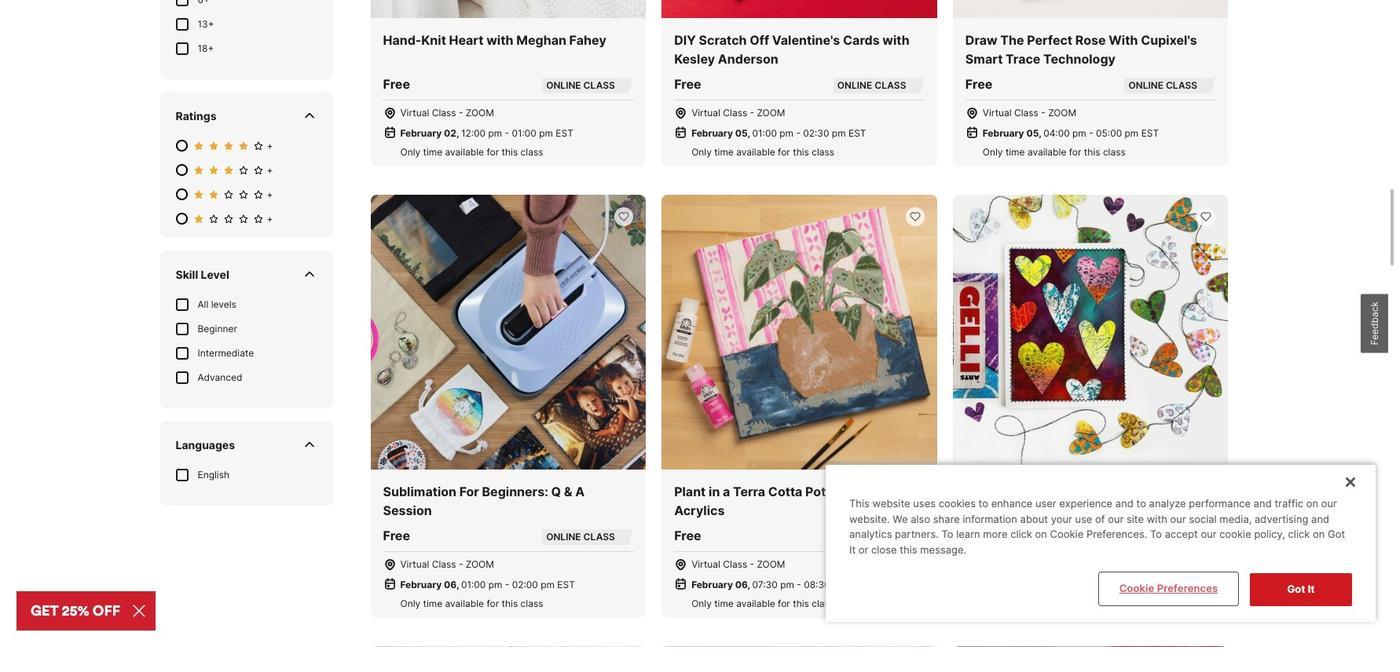 Task type: locate. For each thing, give the bounding box(es) containing it.
1 vertical spatial got
[[1287, 583, 1305, 596]]

with down hand-knit heart with meghan fahey image
[[487, 32, 514, 48]]

1 horizontal spatial cookie
[[1119, 583, 1155, 595]]

arts®
[[996, 503, 1031, 519]]

zoom up february 05 , 01:00 pm - 02:30 pm est
[[757, 107, 785, 118]]

2 + from the top
[[267, 164, 273, 176]]

only time available for this class for a
[[692, 598, 835, 610]]

of
[[1095, 513, 1105, 526]]

2 to from the left
[[1150, 528, 1162, 541]]

virtual class - zoom up 04:00
[[983, 107, 1077, 118]]

0 horizontal spatial click
[[1011, 528, 1032, 541]]

2 to from the left
[[1137, 498, 1146, 510]]

virtual
[[400, 107, 429, 118], [692, 107, 720, 118], [983, 107, 1012, 118], [400, 559, 429, 571], [692, 559, 720, 571]]

available for beginners:
[[445, 598, 484, 610]]

class for meghan
[[521, 146, 543, 158]]

for inside "02:00 pm est only time available for this class"
[[1069, 598, 1082, 610]]

class
[[521, 146, 543, 158], [812, 146, 835, 158], [1103, 146, 1126, 158], [521, 598, 543, 610], [812, 598, 835, 610], [1103, 598, 1126, 610]]

tabler image
[[301, 108, 317, 124], [301, 267, 317, 282], [301, 437, 317, 453]]

online up the or
[[837, 531, 872, 543]]

time down february 05 , 01:00 pm - 02:30 pm est
[[714, 146, 734, 158]]

class down february 02 , 12:00 pm - 01:00 pm est
[[521, 146, 543, 158]]

to up site
[[1137, 498, 1146, 510]]

class down a
[[583, 531, 615, 543]]

only for hand-knit heart with meghan fahey
[[400, 146, 421, 158]]

0 vertical spatial got
[[1328, 528, 1345, 541]]

cookie
[[1050, 528, 1084, 541], [1119, 583, 1155, 595]]

cookies
[[939, 498, 976, 510]]

2 tabler image from the top
[[301, 267, 317, 282]]

class for the
[[1014, 107, 1039, 118]]

1 horizontal spatial to
[[1150, 528, 1162, 541]]

to down share at the bottom of the page
[[942, 528, 953, 541]]

option group containing +
[[176, 140, 317, 225]]

also
[[911, 513, 930, 526]]

diy
[[674, 32, 696, 48]]

free down session
[[383, 528, 410, 544]]

class up 02
[[432, 107, 456, 118]]

zoom up 04:00
[[1048, 107, 1077, 118]]

virtual down acrylics
[[692, 559, 720, 571]]

online class down a
[[546, 531, 615, 543]]

-
[[459, 107, 463, 118], [750, 107, 754, 118], [1041, 107, 1046, 118], [505, 127, 509, 139], [796, 127, 801, 139], [1089, 127, 1094, 139], [459, 559, 463, 571], [750, 559, 754, 571], [505, 579, 509, 591], [797, 579, 801, 591]]

only time available for this class down february 06 , 01:00 pm - 02:00 pm est
[[400, 598, 543, 610]]

class for knit
[[432, 107, 456, 118]]

online down &
[[546, 531, 581, 543]]

this for sublimation for beginners: q & a session
[[502, 598, 518, 610]]

online
[[546, 79, 581, 91], [837, 79, 872, 91], [1129, 79, 1164, 91], [546, 531, 581, 543], [837, 531, 872, 543], [1129, 531, 1164, 543]]

in
[[709, 484, 720, 500]]

online for cupixel's
[[1129, 79, 1164, 91]]

02:00 inside "02:00 pm est only time available for this class"
[[1093, 579, 1119, 591]]

website
[[873, 498, 910, 510]]

our up preferences.
[[1108, 513, 1124, 526]]

est for hand-knit heart with meghan fahey
[[556, 127, 574, 139]]

february for sublimation for beginners: q & a session
[[400, 579, 442, 591]]

0 horizontal spatial cookie
[[1050, 528, 1084, 541]]

with
[[487, 32, 514, 48], [883, 32, 910, 48], [829, 484, 856, 500], [1120, 484, 1147, 500], [1184, 484, 1211, 500], [1147, 513, 1168, 526]]

est for draw the perfect rose with cupixel's smart trace technology
[[1141, 127, 1159, 139]]

with inside diy scratch off valentine's cards with kesley anderson
[[883, 32, 910, 48]]

with right cards
[[883, 32, 910, 48]]

0 horizontal spatial to
[[942, 528, 953, 541]]

and up site
[[1116, 498, 1134, 510]]

draw
[[966, 32, 998, 48]]

partners.
[[895, 528, 939, 541]]

class down the 08:30
[[812, 598, 835, 610]]

virtual class - zoom for for
[[400, 559, 494, 571]]

preferences
[[1157, 583, 1218, 595]]

time down february 06 , 01:00 pm - 02:00 pm est
[[423, 598, 443, 610]]

06 for 01:00
[[444, 579, 456, 591]]

february 05 , 01:00 pm - 02:30 pm est
[[692, 127, 866, 139]]

online class down cupixel's
[[1129, 79, 1198, 91]]

this inside "02:00 pm est only time available for this class"
[[1084, 598, 1100, 610]]

learn
[[956, 528, 980, 541]]

virtual class - zoom up 02
[[400, 107, 494, 118]]

free down the hand-
[[383, 76, 410, 92]]

class for cotta
[[812, 598, 835, 610]]

,
[[456, 127, 459, 139], [748, 127, 750, 139], [1039, 127, 1041, 139], [456, 579, 459, 591], [748, 579, 750, 591]]

zoom up february 06 , 07:30 pm - 08:30 pm
[[757, 559, 785, 571]]

this
[[849, 498, 870, 510]]

2 click from the left
[[1288, 528, 1310, 541]]

hand-knit heart with meghan fahey image
[[370, 0, 646, 18]]

policy,
[[1254, 528, 1285, 541]]

pm inside "02:00 pm est only time available for this class"
[[1121, 579, 1135, 591]]

class up close
[[875, 531, 906, 543]]

sublimation
[[383, 484, 457, 500]]

cookie inside button
[[1119, 583, 1155, 595]]

virtual class - zoom up february 06 , 01:00 pm - 02:00 pm est
[[400, 559, 494, 571]]

acrylics
[[674, 503, 725, 519]]

0 horizontal spatial 01:00
[[461, 579, 486, 591]]

class for in
[[723, 559, 747, 571]]

class down cupixel's
[[1166, 79, 1198, 91]]

free down kesley on the top of page
[[674, 76, 701, 92]]

cookie inside this website uses cookies to enhance user experience and to analyze performance and traffic on our website. we also share information about your use of our site with our social media, advertising and analytics partners. to learn more click on cookie preferences. to accept our cookie policy, click on got it or close this message.
[[1050, 528, 1084, 541]]

1 horizontal spatial click
[[1288, 528, 1310, 541]]

tabler image for skill level
[[301, 267, 317, 282]]

perfect
[[1027, 32, 1073, 48]]

only time available for this class down "12:00"
[[400, 146, 543, 158]]

0 horizontal spatial and
[[1116, 498, 1134, 510]]

for
[[487, 146, 499, 158], [778, 146, 790, 158], [1069, 146, 1082, 158], [487, 598, 499, 610], [778, 598, 790, 610], [1069, 598, 1082, 610]]

diy scratch off valentine's cards with kesley anderson
[[674, 32, 910, 67]]

pm
[[488, 127, 502, 139], [539, 127, 553, 139], [780, 127, 794, 139], [832, 127, 846, 139], [1073, 127, 1087, 139], [1125, 127, 1139, 139], [488, 579, 502, 591], [541, 579, 555, 591], [780, 579, 794, 591], [833, 579, 847, 591], [1121, 579, 1135, 591]]

got
[[1328, 528, 1345, 541], [1287, 583, 1305, 596]]

2 02:00 from the left
[[1093, 579, 1119, 591]]

virtual class - zoom up february 05 , 01:00 pm - 02:30 pm est
[[692, 107, 785, 118]]

to up information
[[979, 498, 988, 510]]

0 horizontal spatial got
[[1287, 583, 1305, 596]]

zoom up february 06 , 01:00 pm - 02:00 pm est
[[466, 559, 494, 571]]

february left 04:00
[[983, 127, 1024, 139]]

online class for sublimation for beginners: q & a session
[[546, 531, 615, 543]]

1 vertical spatial valentine's
[[1018, 484, 1086, 500]]

time down more
[[1006, 598, 1025, 610]]

class down 02:30
[[812, 146, 835, 158]]

1 horizontal spatial got
[[1328, 528, 1345, 541]]

class down february 06 , 01:00 pm - 02:00 pm est
[[521, 598, 543, 610]]

valentine's down diy scratch off valentine's cards with kesley anderson image at the top
[[772, 32, 840, 48]]

02
[[444, 127, 456, 139]]

1 horizontal spatial heart image
[[1200, 210, 1213, 223]]

online class down site
[[1129, 531, 1198, 543]]

06
[[444, 579, 456, 591], [735, 579, 748, 591]]

only time available for this class for beginners:
[[400, 598, 543, 610]]

1 06 from the left
[[444, 579, 456, 591]]

it down advertising
[[1308, 583, 1315, 596]]

free for colorful valentine's card with a gift with gelli arts®
[[966, 528, 993, 544]]

this down partners.
[[900, 544, 917, 556]]

a left gift
[[1150, 484, 1157, 500]]

cookie left preferences in the bottom of the page
[[1119, 583, 1155, 595]]

february 05 , 04:00 pm - 05:00 pm est
[[983, 127, 1159, 139]]

0 horizontal spatial 02:00
[[512, 579, 538, 591]]

free for diy scratch off valentine's cards with kesley anderson
[[674, 76, 701, 92]]

2 horizontal spatial 01:00
[[752, 127, 777, 139]]

05 left 04:00
[[1026, 127, 1039, 139]]

01:00
[[512, 127, 537, 139], [752, 127, 777, 139], [461, 579, 486, 591]]

option group
[[176, 140, 317, 225]]

only time available for this class
[[400, 146, 543, 158], [692, 146, 835, 158], [983, 146, 1126, 158], [400, 598, 543, 610], [692, 598, 835, 610]]

1 vertical spatial cookie
[[1119, 583, 1155, 595]]

hand-
[[383, 32, 421, 48]]

2 05 from the left
[[1026, 127, 1039, 139]]

0 vertical spatial valentine's
[[772, 32, 840, 48]]

card
[[1089, 484, 1117, 500]]

1 horizontal spatial 02:00
[[1093, 579, 1119, 591]]

zoom for off
[[757, 107, 785, 118]]

time down february 02 , 12:00 pm - 01:00 pm est
[[423, 146, 443, 158]]

online class for plant in a terra cotta pot with folkart® acrylics
[[837, 531, 906, 543]]

online down with
[[1129, 79, 1164, 91]]

1 horizontal spatial valentine's
[[1018, 484, 1086, 500]]

this down february 02 , 12:00 pm - 01:00 pm est
[[502, 146, 518, 158]]

with inside this website uses cookies to enhance user experience and to analyze performance and traffic on our website. we also share information about your use of our site with our social media, advertising and analytics partners. to learn more click on cookie preferences. to accept our cookie policy, click on got it or close this message.
[[1147, 513, 1168, 526]]

0 horizontal spatial to
[[979, 498, 988, 510]]

06 for 07:30
[[735, 579, 748, 591]]

sublimation for beginners: q & a session image
[[370, 195, 646, 470]]

online down meghan at the top left of page
[[546, 79, 581, 91]]

skill
[[176, 268, 198, 281]]

1 horizontal spatial 06
[[735, 579, 748, 591]]

01:00 for diy scratch off valentine's cards with kesley anderson
[[752, 127, 777, 139]]

valentine's
[[772, 32, 840, 48], [1018, 484, 1086, 500]]

february down kesley on the top of page
[[692, 127, 733, 139]]

levels
[[211, 298, 236, 310]]

on right policy, at the bottom right of the page
[[1313, 528, 1325, 541]]

for
[[459, 484, 479, 500]]

0 vertical spatial it
[[849, 544, 856, 556]]

time down february 06 , 07:30 pm - 08:30 pm
[[714, 598, 734, 610]]

plant in a terra cotta pot with folkart® acrylics image
[[662, 195, 937, 470]]

class for sublimation for beginners: q & a session
[[583, 531, 615, 543]]

this down preferences.
[[1084, 598, 1100, 610]]

free for sublimation for beginners: q & a session
[[383, 528, 410, 544]]

online class down "fahey"
[[546, 79, 615, 91]]

february for draw the perfect rose with cupixel's smart trace technology
[[983, 127, 1024, 139]]

it left the or
[[849, 544, 856, 556]]

for for off
[[778, 146, 790, 158]]

3 + from the top
[[267, 188, 273, 200]]

rose
[[1075, 32, 1106, 48]]

click down the 'about'
[[1011, 528, 1032, 541]]

this down february 06 , 01:00 pm - 02:00 pm est
[[502, 598, 518, 610]]

0 vertical spatial tabler image
[[301, 108, 317, 124]]

virtual down session
[[400, 559, 429, 571]]

05 for anderson
[[735, 127, 748, 139]]

0 vertical spatial cookie
[[1050, 528, 1084, 541]]

time for hand-knit heart with meghan fahey
[[423, 146, 443, 158]]

virtual down 'smart'
[[983, 107, 1012, 118]]

available for perfect
[[1028, 146, 1067, 158]]

1 05 from the left
[[735, 127, 748, 139]]

virtual for draw the perfect rose with cupixel's smart trace technology
[[983, 107, 1012, 118]]

4 + from the top
[[267, 213, 273, 224]]

class up february 06 , 01:00 pm - 02:00 pm est
[[432, 559, 456, 571]]

virtual class - zoom up 07:30
[[692, 559, 785, 571]]

online class down cards
[[837, 79, 906, 91]]

0 horizontal spatial valentine's
[[772, 32, 840, 48]]

3 tabler image from the top
[[301, 437, 317, 453]]

only
[[400, 146, 421, 158], [692, 146, 712, 158], [983, 146, 1003, 158], [400, 598, 421, 610], [692, 598, 712, 610], [983, 598, 1003, 610]]

2 horizontal spatial and
[[1311, 513, 1330, 526]]

0 horizontal spatial 05
[[735, 127, 748, 139]]

est for diy scratch off valentine's cards with kesley anderson
[[849, 127, 866, 139]]

class for hand-knit heart with meghan fahey
[[583, 79, 615, 91]]

with down analyze
[[1147, 513, 1168, 526]]

class for draw the perfect rose with cupixel's smart trace technology
[[1166, 79, 1198, 91]]

message.
[[920, 544, 967, 556]]

this for hand-knit heart with meghan fahey
[[502, 146, 518, 158]]

a right in
[[723, 484, 730, 500]]

1 horizontal spatial 05
[[1026, 127, 1039, 139]]

2 heart image from the left
[[1200, 210, 1213, 223]]

performance
[[1189, 498, 1251, 510]]

0 horizontal spatial a
[[723, 484, 730, 500]]

free down 'smart'
[[966, 76, 993, 92]]

heart image
[[618, 210, 630, 223]]

folkart®
[[859, 484, 912, 500]]

1 vertical spatial tabler image
[[301, 267, 317, 282]]

this for draw the perfect rose with cupixel's smart trace technology
[[1084, 146, 1100, 158]]

our right traffic
[[1321, 498, 1337, 510]]

and up advertising
[[1254, 498, 1272, 510]]

only time available for this class down 07:30
[[692, 598, 835, 610]]

online class up the or
[[837, 531, 906, 543]]

0 horizontal spatial it
[[849, 544, 856, 556]]

virtual down kesley on the top of page
[[692, 107, 720, 118]]

click down advertising
[[1288, 528, 1310, 541]]

zoom up "12:00"
[[466, 107, 494, 118]]

valentine's up your
[[1018, 484, 1086, 500]]

, for the
[[1039, 127, 1041, 139]]

+
[[267, 140, 273, 151], [267, 164, 273, 176], [267, 188, 273, 200], [267, 213, 273, 224]]

cookie preferences button
[[1100, 574, 1238, 605]]

to left the accept at right
[[1150, 528, 1162, 541]]

got up the 'got it' button
[[1328, 528, 1345, 541]]

1 horizontal spatial a
[[1150, 484, 1157, 500]]

class down "fahey"
[[583, 79, 615, 91]]

02:00
[[512, 579, 538, 591], [1093, 579, 1119, 591]]

class down 05:00
[[1103, 146, 1126, 158]]

it inside this website uses cookies to enhance user experience and to analyze performance and traffic on our website. we also share information about your use of our site with our social media, advertising and analytics partners. to learn more click on cookie preferences. to accept our cookie policy, click on got it or close this message.
[[849, 544, 856, 556]]

class down cards
[[875, 79, 906, 91]]

online for with
[[837, 79, 872, 91]]

only time available for this class down february 05 , 01:00 pm - 02:30 pm est
[[692, 146, 835, 158]]

this
[[502, 146, 518, 158], [793, 146, 809, 158], [1084, 146, 1100, 158], [900, 544, 917, 556], [502, 598, 518, 610], [793, 598, 809, 610], [1084, 598, 1100, 610]]

on down the 'about'
[[1035, 528, 1047, 541]]

1 vertical spatial it
[[1308, 583, 1315, 596]]

class
[[432, 107, 456, 118], [723, 107, 747, 118], [1014, 107, 1039, 118], [432, 559, 456, 571], [723, 559, 747, 571]]

class for colorful valentine's card with a gift with gelli arts®
[[1166, 531, 1198, 543]]

only time available for this class down 04:00
[[983, 146, 1126, 158]]

class for &
[[521, 598, 543, 610]]

february for diy scratch off valentine's cards with kesley anderson
[[692, 127, 733, 139]]

our up the accept at right
[[1170, 513, 1186, 526]]

got inside the 'got it' button
[[1287, 583, 1305, 596]]

1 horizontal spatial it
[[1308, 583, 1315, 596]]

technology
[[1044, 51, 1116, 67]]

tabler image for languages
[[301, 437, 317, 453]]

05 down 'anderson'
[[735, 127, 748, 139]]

online for pot
[[837, 531, 872, 543]]

only inside "02:00 pm est only time available for this class"
[[983, 598, 1003, 610]]

this down 02:30
[[793, 146, 809, 158]]

this down the 08:30
[[793, 598, 809, 610]]

with right pot
[[829, 484, 856, 500]]

time for draw the perfect rose with cupixel's smart trace technology
[[1006, 146, 1025, 158]]

free for draw the perfect rose with cupixel's smart trace technology
[[966, 76, 993, 92]]

free down acrylics
[[674, 528, 701, 544]]

free
[[383, 76, 410, 92], [674, 76, 701, 92], [966, 76, 993, 92], [383, 528, 410, 544], [674, 528, 701, 544], [966, 528, 993, 544]]

enhance
[[991, 498, 1033, 510]]

free down information
[[966, 528, 993, 544]]

online down cards
[[837, 79, 872, 91]]

february for hand-knit heart with meghan fahey
[[400, 127, 442, 139]]

1 a from the left
[[723, 484, 730, 500]]

1 heart image from the left
[[909, 210, 922, 223]]

colorful
[[966, 484, 1015, 500]]

available
[[445, 146, 484, 158], [736, 146, 775, 158], [1028, 146, 1067, 158], [445, 598, 484, 610], [736, 598, 775, 610], [1028, 598, 1067, 610]]

it inside button
[[1308, 583, 1315, 596]]

class up february 05 , 04:00 pm - 05:00 pm est
[[1014, 107, 1039, 118]]

est
[[556, 127, 574, 139], [849, 127, 866, 139], [1141, 127, 1159, 139], [557, 579, 575, 591], [1138, 579, 1156, 591]]

analytics
[[849, 528, 892, 541]]

class up february 05 , 01:00 pm - 02:30 pm est
[[723, 107, 747, 118]]

2 vertical spatial tabler image
[[301, 437, 317, 453]]

2 06 from the left
[[735, 579, 748, 591]]

online class
[[546, 79, 615, 91], [837, 79, 906, 91], [1129, 79, 1198, 91], [546, 531, 615, 543], [837, 531, 906, 543], [1129, 531, 1198, 543]]

class for with
[[1103, 146, 1126, 158]]

0 horizontal spatial heart image
[[909, 210, 922, 223]]

got down advertising
[[1287, 583, 1305, 596]]

only time available for this class for off
[[692, 146, 835, 158]]

virtual down the hand-
[[400, 107, 429, 118]]

05
[[735, 127, 748, 139], [1026, 127, 1039, 139]]

, for knit
[[456, 127, 459, 139]]

class up february 06 , 07:30 pm - 08:30 pm
[[723, 559, 747, 571]]

1 horizontal spatial to
[[1137, 498, 1146, 510]]

this down 05:00
[[1084, 146, 1100, 158]]

class down cookie preferences
[[1103, 598, 1126, 610]]

1 tabler image from the top
[[301, 108, 317, 124]]

information
[[963, 513, 1017, 526]]

2 a from the left
[[1150, 484, 1157, 500]]

february left 07:30
[[692, 579, 733, 591]]

heart image
[[909, 210, 922, 223], [1200, 210, 1213, 223]]

click
[[1011, 528, 1032, 541], [1288, 528, 1310, 541]]

0 horizontal spatial 06
[[444, 579, 456, 591]]



Task type: vqa. For each thing, say whether or not it's contained in the screenshot.
right 'Cookie'
yes



Task type: describe. For each thing, give the bounding box(es) containing it.
available inside "02:00 pm est only time available for this class"
[[1028, 598, 1067, 610]]

class for cards
[[812, 146, 835, 158]]

free for plant in a terra cotta pot with folkart® acrylics
[[674, 528, 701, 544]]

february 06 , 07:30 pm - 08:30 pm
[[692, 579, 847, 591]]

ratings
[[176, 109, 216, 122]]

languages
[[176, 438, 235, 452]]

the
[[1000, 32, 1024, 48]]

1 + from the top
[[267, 140, 273, 151]]

time inside "02:00 pm est only time available for this class"
[[1006, 598, 1025, 610]]

on right traffic
[[1306, 498, 1318, 510]]

virtual class - zoom for the
[[983, 107, 1077, 118]]

cookie
[[1220, 528, 1251, 541]]

or
[[859, 544, 869, 556]]

13+
[[198, 18, 214, 30]]

class inside "02:00 pm est only time available for this class"
[[1103, 598, 1126, 610]]

free for hand-knit heart with meghan fahey
[[383, 76, 410, 92]]

available for a
[[736, 598, 775, 610]]

more
[[983, 528, 1008, 541]]

about
[[1020, 513, 1048, 526]]

cookie preferences
[[1119, 583, 1218, 595]]

, for for
[[456, 579, 459, 591]]

04:00
[[1044, 127, 1070, 139]]

uses
[[913, 498, 936, 510]]

02:30
[[803, 127, 829, 139]]

skill level
[[176, 268, 229, 281]]

plant
[[674, 484, 706, 500]]

all
[[198, 298, 208, 310]]

cupixel's
[[1141, 32, 1197, 48]]

virtual class - zoom for scratch
[[692, 107, 785, 118]]

with inside plant in a terra cotta pot with folkart® acrylics
[[829, 484, 856, 500]]

tabler image for ratings
[[301, 108, 317, 124]]

08:30
[[804, 579, 830, 591]]

01:00 for sublimation for beginners: q & a session
[[461, 579, 486, 591]]

1 02:00 from the left
[[512, 579, 538, 591]]

kesley
[[674, 51, 715, 67]]

fahey
[[569, 32, 606, 48]]

session
[[383, 503, 432, 519]]

this website uses cookies to enhance user experience and to analyze performance and traffic on our website. we also share information about your use of our site with our social media, advertising and analytics partners. to learn more click on cookie preferences. to accept our cookie policy, click on got it or close this message.
[[849, 498, 1345, 556]]

05:00
[[1096, 127, 1122, 139]]

got inside this website uses cookies to enhance user experience and to analyze performance and traffic on our website. we also share information about your use of our site with our social media, advertising and analytics partners. to learn more click on cookie preferences. to accept our cookie policy, click on got it or close this message.
[[1328, 528, 1345, 541]]

time for diy scratch off valentine's cards with kesley anderson
[[714, 146, 734, 158]]

a inside plant in a terra cotta pot with folkart® acrylics
[[723, 484, 730, 500]]

1 horizontal spatial 01:00
[[512, 127, 537, 139]]

for for a
[[778, 598, 790, 610]]

our down social
[[1201, 528, 1217, 541]]

05 for trace
[[1026, 127, 1039, 139]]

knit
[[421, 32, 446, 48]]

with right gift
[[1184, 484, 1211, 500]]

class for scratch
[[723, 107, 747, 118]]

with
[[1109, 32, 1138, 48]]

virtual for diy scratch off valentine's cards with kesley anderson
[[692, 107, 720, 118]]

heart
[[449, 32, 484, 48]]

online class for colorful valentine's card with a gift with gelli arts®
[[1129, 531, 1198, 543]]

hand-knit heart with meghan fahey
[[383, 32, 606, 48]]

terra
[[733, 484, 765, 500]]

for for perfect
[[1069, 146, 1082, 158]]

close
[[871, 544, 897, 556]]

all levels
[[198, 298, 236, 310]]

online class for hand-knit heart with meghan fahey
[[546, 79, 615, 91]]

got it
[[1287, 583, 1315, 596]]

virtual for plant in a terra cotta pot with folkart® acrylics
[[692, 559, 720, 571]]

preferences.
[[1087, 528, 1147, 541]]

virtual for hand-knit heart with meghan fahey
[[400, 107, 429, 118]]

this for diy scratch off valentine's cards with kesley anderson
[[793, 146, 809, 158]]

website.
[[849, 513, 890, 526]]

virtual class - zoom for in
[[692, 559, 785, 571]]

this for plant in a terra cotta pot with folkart® acrylics
[[793, 598, 809, 610]]

class for diy scratch off valentine's cards with kesley anderson
[[875, 79, 906, 91]]

colorful valentine's card with a gift with gelli arts®
[[966, 484, 1211, 519]]

advanced
[[198, 371, 242, 383]]

zoom for beginners:
[[466, 559, 494, 571]]

gift
[[1160, 484, 1181, 500]]

only for plant in a terra cotta pot with folkart® acrylics
[[692, 598, 712, 610]]

anderson
[[718, 51, 779, 67]]

a inside "colorful valentine's card with a gift with gelli arts®"
[[1150, 484, 1157, 500]]

use
[[1075, 513, 1092, 526]]

plant in a terra cotta pot with folkart® acrylics
[[674, 484, 912, 519]]

analyze
[[1149, 498, 1186, 510]]

february 06 , 01:00 pm - 02:00 pm est
[[400, 579, 575, 591]]

12:00
[[461, 127, 486, 139]]

time for sublimation for beginners: q & a session
[[423, 598, 443, 610]]

colorful valentine's card with a gift with gelli arts® image
[[953, 195, 1228, 470]]

your
[[1051, 513, 1072, 526]]

07:30
[[752, 579, 778, 591]]

cotta
[[768, 484, 803, 500]]

class for plant in a terra cotta pot with folkart® acrylics
[[875, 531, 906, 543]]

online for a
[[546, 531, 581, 543]]

only time available for this class for perfect
[[983, 146, 1126, 158]]

traffic
[[1275, 498, 1304, 510]]

got it button
[[1250, 574, 1352, 607]]

online class for diy scratch off valentine's cards with kesley anderson
[[837, 79, 906, 91]]

only for sublimation for beginners: q & a session
[[400, 598, 421, 610]]

1 to from the left
[[979, 498, 988, 510]]

class for for
[[432, 559, 456, 571]]

, for scratch
[[748, 127, 750, 139]]

valentine's inside "colorful valentine's card with a gift with gelli arts®"
[[1018, 484, 1086, 500]]

draw the perfect rose with cupixel's smart trace technology
[[966, 32, 1197, 67]]

advertising
[[1255, 513, 1309, 526]]

heart image for plant in a terra cotta pot with folkart® acrylics
[[909, 210, 922, 223]]

1 click from the left
[[1011, 528, 1032, 541]]

available for heart
[[445, 146, 484, 158]]

accept
[[1165, 528, 1198, 541]]

1 to from the left
[[942, 528, 953, 541]]

meghan
[[516, 32, 566, 48]]

social
[[1189, 513, 1217, 526]]

virtual for sublimation for beginners: q & a session
[[400, 559, 429, 571]]

level
[[201, 268, 229, 281]]

intermediate
[[198, 347, 254, 359]]

media,
[[1220, 513, 1252, 526]]

for for beginners:
[[487, 598, 499, 610]]

only time available for this class for heart
[[400, 146, 543, 158]]

online class for draw the perfect rose with cupixel's smart trace technology
[[1129, 79, 1198, 91]]

&
[[564, 484, 573, 500]]

time for plant in a terra cotta pot with folkart® acrylics
[[714, 598, 734, 610]]

diy scratch off valentine's cards with kesley anderson image
[[662, 0, 937, 18]]

smart
[[966, 51, 1003, 67]]

est inside "02:00 pm est only time available for this class"
[[1138, 579, 1156, 591]]

february 02 , 12:00 pm - 01:00 pm est
[[400, 127, 574, 139]]

share
[[933, 513, 960, 526]]

english
[[198, 469, 229, 481]]

trace
[[1006, 51, 1041, 67]]

available for off
[[736, 146, 775, 158]]

only for diy scratch off valentine's cards with kesley anderson
[[692, 146, 712, 158]]

zoom for perfect
[[1048, 107, 1077, 118]]

zoom for heart
[[466, 107, 494, 118]]

off
[[750, 32, 769, 48]]

this inside this website uses cookies to enhance user experience and to analyze performance and traffic on our website. we also share information about your use of our site with our social media, advertising and analytics partners. to learn more click on cookie preferences. to accept our cookie policy, click on got it or close this message.
[[900, 544, 917, 556]]

1 horizontal spatial and
[[1254, 498, 1272, 510]]

valentine's inside diy scratch off valentine's cards with kesley anderson
[[772, 32, 840, 48]]

only for draw the perfect rose with cupixel's smart trace technology
[[983, 146, 1003, 158]]

online for gift
[[1129, 531, 1164, 543]]

scratch
[[699, 32, 747, 48]]

18+
[[198, 42, 214, 54]]

beginner
[[198, 323, 237, 335]]

online for fahey
[[546, 79, 581, 91]]

for for heart
[[487, 146, 499, 158]]

zoom for a
[[757, 559, 785, 571]]

we
[[893, 513, 908, 526]]

beginners:
[[482, 484, 548, 500]]

cards
[[843, 32, 880, 48]]

heart image for colorful valentine's card with a gift with gelli arts®
[[1200, 210, 1213, 223]]

pot
[[805, 484, 826, 500]]

user
[[1036, 498, 1057, 510]]

draw the perfect rose with cupixel's smart trace technology image
[[953, 0, 1228, 18]]

est for sublimation for beginners: q & a session
[[557, 579, 575, 591]]

virtual class - zoom for knit
[[400, 107, 494, 118]]

with up site
[[1120, 484, 1147, 500]]

experience
[[1059, 498, 1113, 510]]



